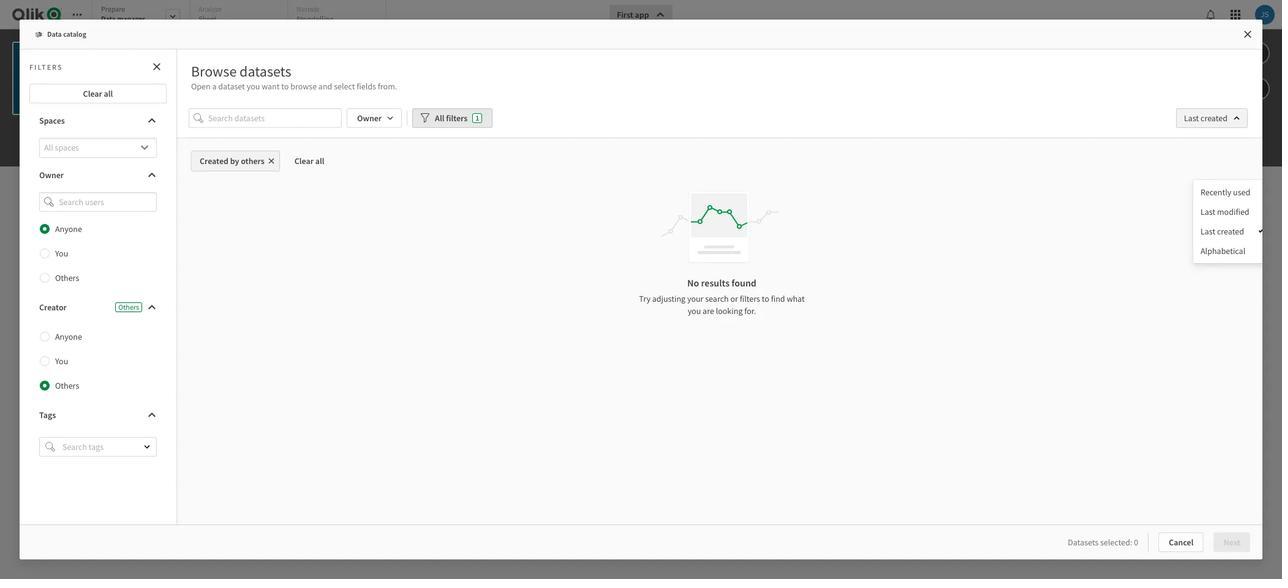 Task type: locate. For each thing, give the bounding box(es) containing it.
1 vertical spatial last created
[[1201, 226, 1244, 237]]

0 vertical spatial anyone
[[55, 224, 82, 235]]

0 vertical spatial last created
[[1184, 113, 1228, 124]]

0 vertical spatial you
[[247, 81, 260, 92]]

1 horizontal spatial clear
[[294, 156, 314, 167]]

0 vertical spatial first
[[617, 9, 633, 20]]

anyone inside owner option group
[[55, 224, 82, 235]]

toolbar containing first app
[[0, 0, 1282, 167]]

0 horizontal spatial to
[[281, 81, 289, 92]]

your up the results
[[693, 252, 721, 271]]

fields
[[357, 81, 376, 92]]

your inside no results found try adjusting your search or filters to find what you are looking for.
[[687, 294, 703, 305]]

data
[[647, 252, 674, 271]]

2 vertical spatial others
[[55, 381, 79, 392]]

0 horizontal spatial clear
[[83, 88, 102, 99]]

datasets
[[240, 62, 291, 81]]

app for first app
[[635, 9, 649, 20]]

0 vertical spatial all
[[104, 88, 113, 99]]

filters
[[446, 113, 468, 124], [740, 294, 760, 305]]

1 horizontal spatial all
[[315, 156, 324, 167]]

filters region
[[20, 50, 1270, 525]]

toolbar
[[0, 0, 1282, 167]]

alphabetical option
[[1193, 241, 1270, 261]]

2 vertical spatial to
[[762, 294, 769, 305]]

created inside option
[[1217, 226, 1244, 237]]

clear all up 'spaces' dropdown button
[[83, 88, 113, 99]]

All spaces text field
[[44, 138, 137, 158]]

1 vertical spatial last
[[1201, 206, 1215, 217]]

clear all down search datasets text field
[[294, 156, 324, 167]]

get started adding data to your app.
[[531, 252, 751, 271]]

app
[[635, 9, 649, 20], [161, 42, 176, 53], [161, 69, 175, 80]]

1 vertical spatial data
[[143, 55, 157, 64]]

last for last modified option
[[1201, 206, 1215, 217]]

app inside first app button
[[635, 9, 649, 20]]

others inside creator option group
[[55, 381, 79, 392]]

to left find
[[762, 294, 769, 305]]

anyone for owner option group at the left
[[55, 224, 82, 235]]

0 horizontal spatial you
[[247, 81, 260, 92]]

clear all for the clear all button to the right
[[294, 156, 324, 167]]

1 horizontal spatial you
[[688, 306, 701, 317]]

created
[[200, 156, 228, 167]]

clear
[[83, 88, 102, 99], [294, 156, 314, 167]]

clear all button
[[29, 84, 167, 104], [285, 151, 334, 172]]

0 horizontal spatial all
[[104, 88, 113, 99]]

spaces
[[39, 115, 65, 126]]

1 vertical spatial anyone
[[55, 332, 82, 343]]

1 anyone from the top
[[55, 224, 82, 235]]

you up creator
[[55, 248, 68, 259]]

0 vertical spatial your
[[693, 252, 721, 271]]

and
[[318, 81, 332, 92]]

application containing browse datasets
[[0, 0, 1282, 579]]

1 horizontal spatial to
[[677, 252, 690, 271]]

data left last on the left
[[143, 55, 157, 64]]

first app
[[617, 9, 649, 20]]

clear all button down search datasets text field
[[285, 151, 334, 172]]

data down prepare
[[101, 14, 116, 23]]

0 vertical spatial to
[[281, 81, 289, 92]]

0 vertical spatial app
[[635, 9, 649, 20]]

0 vertical spatial clear all button
[[29, 84, 167, 104]]

0 horizontal spatial filters
[[446, 113, 468, 124]]

1 horizontal spatial data
[[143, 55, 157, 64]]

last created inside last created popup button
[[1184, 113, 1228, 124]]

others inside owner option group
[[55, 273, 79, 284]]

tags
[[39, 410, 56, 421]]

Search datasets text field
[[208, 109, 342, 128]]

first inside button
[[617, 9, 633, 20]]

anyone
[[55, 224, 82, 235], [55, 332, 82, 343]]

list box inside filters region
[[1193, 180, 1270, 263]]

owner
[[39, 169, 64, 180]]

you left want
[[247, 81, 260, 92]]

first app data last loaded: first app
[[143, 42, 190, 80]]

anyone down owner
[[55, 224, 82, 235]]

0 vertical spatial others
[[55, 273, 79, 284]]

last created for the last created option
[[1201, 226, 1244, 237]]

created for last created popup button
[[1201, 113, 1228, 124]]

your
[[693, 252, 721, 271], [687, 294, 703, 305]]

0 vertical spatial last
[[1184, 113, 1199, 124]]

you left are
[[688, 306, 701, 317]]

1 horizontal spatial clear all
[[294, 156, 324, 167]]

owner option group
[[29, 217, 167, 290]]

found
[[732, 277, 756, 289]]

your for to
[[693, 252, 721, 271]]

filters right all
[[446, 113, 468, 124]]

1 vertical spatial clear all button
[[285, 151, 334, 172]]

anyone down creator
[[55, 332, 82, 343]]

2 vertical spatial last
[[1201, 226, 1215, 237]]

clear right others
[[294, 156, 314, 167]]

your down no
[[687, 294, 703, 305]]

spaces button
[[29, 111, 167, 130]]

1 vertical spatial app
[[161, 42, 176, 53]]

1 vertical spatial you
[[55, 356, 68, 367]]

you inside creator option group
[[55, 356, 68, 367]]

you inside owner option group
[[55, 248, 68, 259]]

last modified
[[1201, 206, 1249, 217]]

last created
[[1184, 113, 1228, 124], [1201, 226, 1244, 237]]

1 vertical spatial filters
[[740, 294, 760, 305]]

0 vertical spatial clear
[[83, 88, 102, 99]]

2 horizontal spatial to
[[762, 294, 769, 305]]

find
[[771, 294, 785, 305]]

0 vertical spatial clear all
[[83, 88, 113, 99]]

last
[[1184, 113, 1199, 124], [1201, 206, 1215, 217], [1201, 226, 1215, 237]]

1 vertical spatial first
[[143, 42, 160, 53]]

1 vertical spatial created
[[1217, 226, 1244, 237]]

to inside no results found try adjusting your search or filters to find what you are looking for.
[[762, 294, 769, 305]]

recently
[[1201, 187, 1231, 198]]

data
[[101, 14, 116, 23], [143, 55, 157, 64]]

1 vertical spatial all
[[315, 156, 324, 167]]

adding
[[601, 252, 644, 271]]

0 horizontal spatial data
[[101, 14, 116, 23]]

filters up "for."
[[740, 294, 760, 305]]

2 you from the top
[[55, 356, 68, 367]]

select
[[334, 81, 355, 92]]

last modified option
[[1193, 202, 1270, 222]]

0 vertical spatial you
[[55, 248, 68, 259]]

0 vertical spatial created
[[1201, 113, 1228, 124]]

clear all
[[83, 88, 113, 99], [294, 156, 324, 167]]

to right data
[[677, 252, 690, 271]]

you down creator
[[55, 356, 68, 367]]

0 horizontal spatial clear all
[[83, 88, 113, 99]]

all
[[104, 88, 113, 99], [315, 156, 324, 167]]

manager
[[117, 14, 145, 23]]

dataset
[[218, 81, 245, 92]]

clear all button up 'spaces' dropdown button
[[29, 84, 167, 104]]

0 vertical spatial filters
[[446, 113, 468, 124]]

1 vertical spatial you
[[688, 306, 701, 317]]

first
[[617, 9, 633, 20], [143, 42, 160, 53], [143, 69, 159, 80]]

from.
[[378, 81, 397, 92]]

1 vertical spatial clear all
[[294, 156, 324, 167]]

0 horizontal spatial clear all button
[[29, 84, 167, 104]]

to right want
[[281, 81, 289, 92]]

last created button
[[1176, 109, 1248, 128]]

no
[[687, 277, 699, 289]]

first for first app data last loaded: first app
[[143, 42, 160, 53]]

others
[[55, 273, 79, 284], [118, 303, 139, 312], [55, 381, 79, 392]]

anyone inside creator option group
[[55, 332, 82, 343]]

2 anyone from the top
[[55, 332, 82, 343]]

you inside browse datasets open a dataset you want to browse and select fields from.
[[247, 81, 260, 92]]

data inside "prepare data manager"
[[101, 14, 116, 23]]

try
[[639, 294, 650, 305]]

browse datasets dialog
[[20, 20, 1270, 560]]

created
[[1201, 113, 1228, 124], [1217, 226, 1244, 237]]

you
[[247, 81, 260, 92], [688, 306, 701, 317]]

0 vertical spatial data
[[101, 14, 116, 23]]

list box containing recently used
[[1193, 180, 1270, 263]]

1 horizontal spatial filters
[[740, 294, 760, 305]]

created inside popup button
[[1201, 113, 1228, 124]]

1 you from the top
[[55, 248, 68, 259]]

last inside popup button
[[1184, 113, 1199, 124]]

you for creator option group
[[55, 356, 68, 367]]

you
[[55, 248, 68, 259], [55, 356, 68, 367]]

to
[[281, 81, 289, 92], [677, 252, 690, 271], [762, 294, 769, 305]]

1 horizontal spatial clear all button
[[285, 151, 334, 172]]

clear up 'spaces' dropdown button
[[83, 88, 102, 99]]

started
[[555, 252, 598, 271]]

list box
[[1193, 180, 1270, 263]]

1 vertical spatial to
[[677, 252, 690, 271]]

1 vertical spatial your
[[687, 294, 703, 305]]

you for owner option group at the left
[[55, 248, 68, 259]]

search
[[705, 294, 729, 305]]

last created inside the last created option
[[1201, 226, 1244, 237]]

application
[[0, 0, 1282, 579]]

last
[[158, 55, 168, 64]]



Task type: describe. For each thing, give the bounding box(es) containing it.
last created option
[[1193, 222, 1270, 241]]

loaded:
[[169, 55, 190, 64]]

search tags element
[[45, 442, 55, 452]]

created by others button
[[191, 151, 280, 172]]

recently used option
[[1193, 183, 1270, 202]]

no results found try adjusting your search or filters to find what you are looking for.
[[639, 277, 805, 317]]

cancel
[[1169, 537, 1194, 548]]

last for the last created option
[[1201, 226, 1215, 237]]

results
[[701, 277, 730, 289]]

others
[[241, 156, 264, 167]]

browse datasets open a dataset you want to browse and select fields from.
[[191, 62, 397, 92]]

app.
[[724, 252, 751, 271]]

adjusting
[[652, 294, 686, 305]]

1
[[476, 114, 479, 123]]

first for first app
[[617, 9, 633, 20]]

a
[[212, 81, 217, 92]]

cancel button
[[1159, 533, 1204, 553]]

filters
[[29, 62, 63, 71]]

modified
[[1217, 206, 1249, 217]]

others for creator option group
[[55, 381, 79, 392]]

prepare
[[101, 4, 125, 13]]

edit image
[[1252, 46, 1263, 61]]

filters inside region
[[446, 113, 468, 124]]

open image
[[143, 444, 151, 451]]

all
[[435, 113, 444, 124]]

clear all for the leftmost the clear all button
[[83, 88, 113, 99]]

alphabetical
[[1201, 246, 1245, 257]]

to inside browse datasets open a dataset you want to browse and select fields from.
[[281, 81, 289, 92]]

prepare data manager
[[101, 4, 145, 23]]

want
[[262, 81, 280, 92]]

others for owner option group at the left
[[55, 273, 79, 284]]

app for first app data last loaded: first app
[[161, 42, 176, 53]]

created by others
[[200, 156, 264, 167]]

first app button
[[609, 5, 672, 25]]

looking
[[716, 306, 743, 317]]

or
[[730, 294, 738, 305]]

open
[[191, 81, 211, 92]]

filters inside no results found try adjusting your search or filters to find what you are looking for.
[[740, 294, 760, 305]]

anyone for creator option group
[[55, 332, 82, 343]]

tags button
[[29, 406, 167, 425]]

search tags image
[[45, 442, 55, 452]]

browse
[[191, 62, 237, 81]]

1 vertical spatial others
[[118, 303, 139, 312]]

browse
[[290, 81, 317, 92]]

you inside no results found try adjusting your search or filters to find what you are looking for.
[[688, 306, 701, 317]]

for.
[[744, 306, 756, 317]]

all filters
[[435, 113, 468, 124]]

recently used
[[1201, 187, 1250, 198]]

last for last created popup button
[[1184, 113, 1199, 124]]

creator
[[39, 302, 67, 313]]

get
[[531, 252, 552, 271]]

used
[[1233, 187, 1250, 198]]

data inside first app data last loaded: first app
[[143, 55, 157, 64]]

by
[[230, 156, 239, 167]]

app options image
[[1252, 81, 1263, 96]]

2 vertical spatial app
[[161, 69, 175, 80]]

last created for last created popup button
[[1184, 113, 1228, 124]]

are
[[703, 306, 714, 317]]

2 vertical spatial first
[[143, 69, 159, 80]]

creator option group
[[29, 325, 167, 398]]

owner button
[[29, 165, 167, 185]]

your for adjusting
[[687, 294, 703, 305]]

created for the last created option
[[1217, 226, 1244, 237]]

what
[[787, 294, 805, 305]]

1 vertical spatial clear
[[294, 156, 314, 167]]



Task type: vqa. For each thing, say whether or not it's contained in the screenshot.
filters inside region
yes



